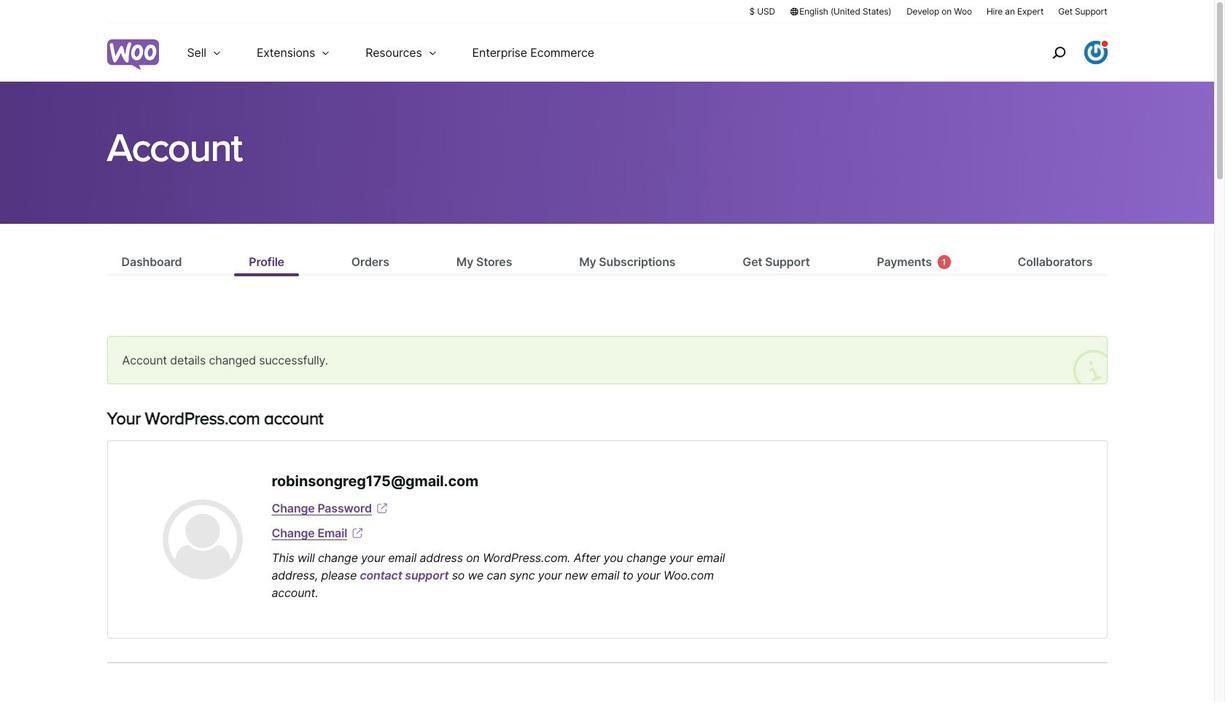 Task type: describe. For each thing, give the bounding box(es) containing it.
external link image
[[375, 501, 390, 516]]

search image
[[1047, 41, 1071, 64]]



Task type: vqa. For each thing, say whether or not it's contained in the screenshot.
: to the top
no



Task type: locate. For each thing, give the bounding box(es) containing it.
open account menu image
[[1085, 41, 1108, 64]]

service navigation menu element
[[1021, 29, 1108, 76]]

external link image
[[350, 526, 365, 541]]

alert
[[107, 337, 1108, 385]]

gravatar image image
[[162, 500, 243, 580]]



